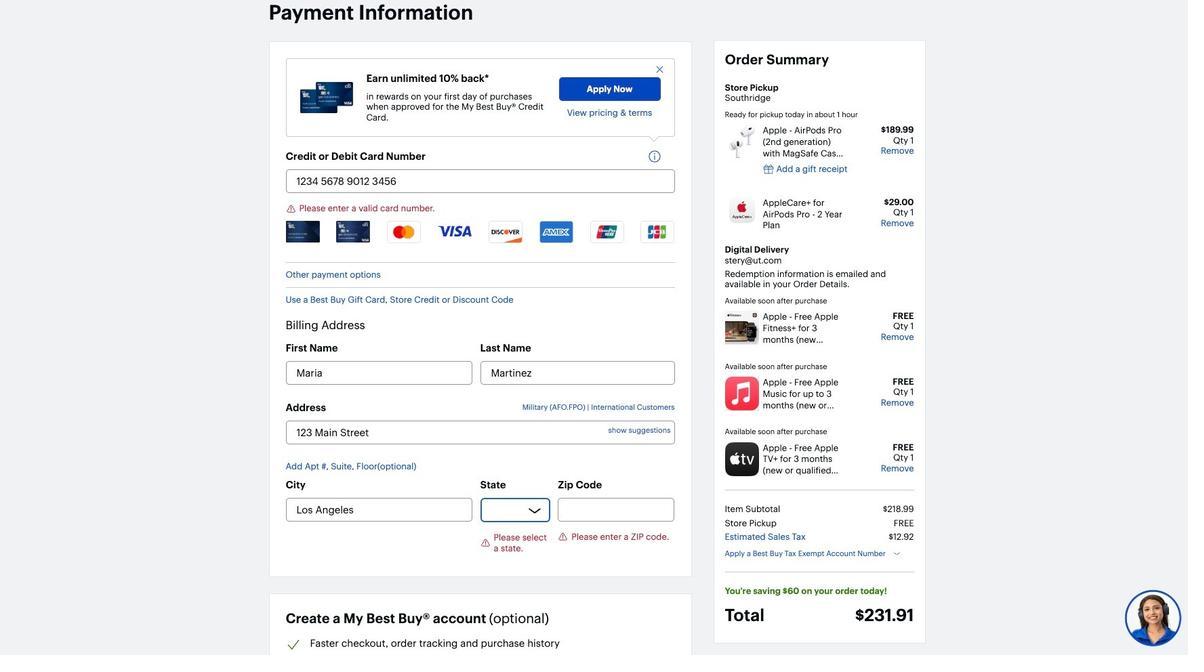 Task type: locate. For each thing, give the bounding box(es) containing it.
close image
[[655, 64, 665, 74]]

0 horizontal spatial my best buy card image
[[286, 221, 320, 242]]

my best buy card image down error image
[[286, 221, 320, 242]]

jcb image
[[641, 221, 675, 244]]

1 my best buy card image from the left
[[286, 221, 320, 242]]

amex image
[[540, 221, 573, 244]]

discover image
[[489, 221, 523, 244]]

None text field
[[286, 170, 675, 193], [286, 362, 473, 385], [480, 362, 675, 385], [286, 498, 473, 522], [558, 498, 675, 522], [286, 170, 675, 193], [286, 362, 473, 385], [480, 362, 675, 385], [286, 498, 473, 522], [558, 498, 675, 522]]

my best buy card image
[[286, 221, 320, 242], [337, 221, 370, 242]]

2 my best buy card image from the left
[[337, 221, 370, 242]]

my best buy card image left mastercard image
[[337, 221, 370, 242]]

list
[[286, 221, 675, 256]]

mastercard image
[[387, 221, 421, 244]]

1 horizontal spatial my best buy card image
[[337, 221, 370, 242]]

None field
[[286, 421, 675, 445]]

error image
[[558, 533, 568, 543], [480, 538, 491, 549]]

error image
[[286, 204, 296, 214]]



Task type: vqa. For each thing, say whether or not it's contained in the screenshot.
menu
no



Task type: describe. For each thing, give the bounding box(es) containing it.
information image
[[648, 150, 668, 164]]

union pay image
[[590, 221, 624, 244]]

1 horizontal spatial error image
[[558, 533, 568, 543]]

visa image
[[438, 221, 472, 238]]

best buy help human beacon image
[[1125, 590, 1182, 647]]

0 horizontal spatial error image
[[480, 538, 491, 549]]

my best buy credit card image
[[300, 82, 353, 113]]



